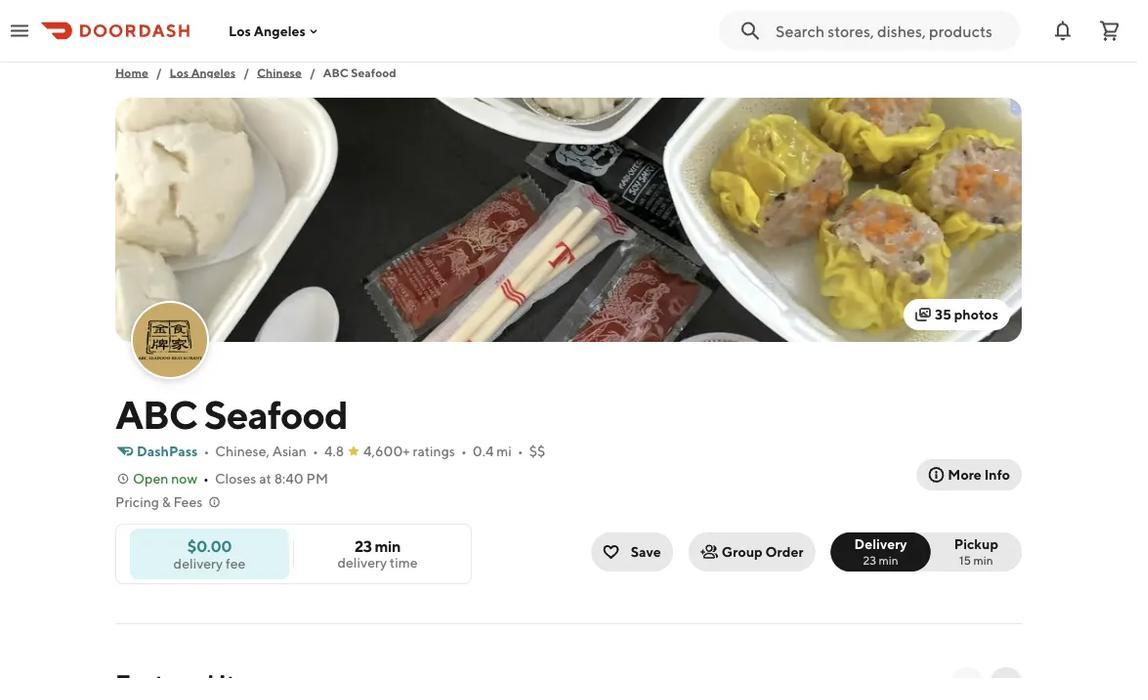 Task type: describe. For each thing, give the bounding box(es) containing it.
pricing
[[115, 494, 159, 510]]

23 inside delivery 23 min
[[863, 553, 876, 567]]

chinese, asian
[[215, 443, 307, 459]]

group order button
[[689, 532, 815, 572]]

asian
[[272, 443, 307, 459]]

chinese link
[[257, 63, 302, 82]]

0 vertical spatial seafood
[[351, 65, 396, 79]]

chinese
[[257, 65, 302, 79]]

next button of carousel image
[[999, 675, 1014, 678]]

delivery inside $0.00 delivery fee
[[174, 555, 223, 571]]

0.4
[[473, 443, 494, 459]]

4,600+ ratings •
[[363, 443, 467, 459]]

pickup
[[954, 536, 999, 552]]

• left chinese,
[[204, 443, 209, 459]]

photos
[[954, 306, 999, 322]]

4.8
[[324, 443, 344, 459]]

$0.00
[[187, 536, 232, 555]]

los angeles button
[[229, 23, 321, 39]]

35
[[935, 306, 951, 322]]

1 / from the left
[[156, 65, 162, 79]]

more
[[948, 467, 982, 483]]

min for pickup
[[974, 553, 993, 567]]

delivery 23 min
[[854, 536, 907, 567]]

35 photos
[[935, 306, 999, 322]]

• right now
[[203, 470, 209, 487]]

dashpass •
[[137, 443, 209, 459]]

group
[[722, 544, 763, 560]]

$0.00 delivery fee
[[174, 536, 246, 571]]

1 horizontal spatial angeles
[[254, 23, 306, 39]]

dashpass
[[137, 443, 198, 459]]

0 horizontal spatial los
[[170, 65, 189, 79]]

&
[[162, 494, 171, 510]]

$$
[[529, 443, 545, 459]]

order methods option group
[[831, 532, 1022, 572]]

0 horizontal spatial seafood
[[204, 391, 348, 437]]

delivery inside 23 min delivery time
[[338, 554, 387, 571]]

2 / from the left
[[243, 65, 249, 79]]



Task type: vqa. For each thing, say whether or not it's contained in the screenshot.
Home / Los Angeles / Chinese / ABC Seafood on the left top of page
yes



Task type: locate. For each thing, give the bounding box(es) containing it.
ratings
[[413, 443, 455, 459]]

None radio
[[831, 532, 931, 572], [919, 532, 1022, 572], [831, 532, 931, 572], [919, 532, 1022, 572]]

0 items, open order cart image
[[1098, 19, 1122, 42]]

/ right the home link
[[156, 65, 162, 79]]

/ right chinese
[[310, 65, 315, 79]]

chinese,
[[215, 443, 270, 459]]

los right home at the top left
[[170, 65, 189, 79]]

2 horizontal spatial min
[[974, 553, 993, 567]]

heading
[[115, 667, 279, 678]]

abc seafood image
[[115, 98, 1022, 342], [133, 303, 207, 377]]

mi
[[497, 443, 512, 459]]

15
[[959, 553, 971, 567]]

1 vertical spatial abc
[[115, 391, 197, 437]]

seafood up asian
[[204, 391, 348, 437]]

0 horizontal spatial angeles
[[191, 65, 236, 79]]

home / los angeles / chinese / abc seafood
[[115, 65, 396, 79]]

delivery
[[338, 554, 387, 571], [174, 555, 223, 571]]

open
[[133, 470, 168, 487]]

8:40
[[274, 470, 304, 487]]

pricing & fees
[[115, 494, 203, 510]]

min inside 23 min delivery time
[[375, 537, 401, 555]]

23 min delivery time
[[338, 537, 418, 571]]

23
[[355, 537, 372, 555], [863, 553, 876, 567]]

3 / from the left
[[310, 65, 315, 79]]

fees
[[173, 494, 203, 510]]

angeles up chinese
[[254, 23, 306, 39]]

angeles left chinese link
[[191, 65, 236, 79]]

1 horizontal spatial delivery
[[338, 554, 387, 571]]

los
[[229, 23, 251, 39], [170, 65, 189, 79]]

23 left time
[[355, 537, 372, 555]]

1 vertical spatial seafood
[[204, 391, 348, 437]]

/
[[156, 65, 162, 79], [243, 65, 249, 79], [310, 65, 315, 79]]

Store search: begin typing to search for stores available on DoorDash text field
[[776, 20, 1008, 42]]

pickup 15 min
[[954, 536, 999, 567]]

• closes at 8:40 pm
[[203, 470, 328, 487]]

delivery left fee
[[174, 555, 223, 571]]

group order
[[722, 544, 804, 560]]

notification bell image
[[1051, 19, 1075, 42]]

2 horizontal spatial /
[[310, 65, 315, 79]]

pricing & fees button
[[115, 492, 222, 512]]

now
[[171, 470, 197, 487]]

abc seafood
[[115, 391, 348, 437]]

los up home / los angeles / chinese / abc seafood
[[229, 23, 251, 39]]

fee
[[226, 555, 246, 571]]

min down the delivery
[[879, 553, 899, 567]]

1 horizontal spatial abc
[[323, 65, 349, 79]]

0 vertical spatial abc
[[323, 65, 349, 79]]

1 horizontal spatial 23
[[863, 553, 876, 567]]

abc
[[323, 65, 349, 79], [115, 391, 197, 437]]

delivery
[[854, 536, 907, 552]]

closes
[[215, 470, 256, 487]]

0 horizontal spatial delivery
[[174, 555, 223, 571]]

at
[[259, 470, 271, 487]]

min down 4,600+ on the bottom
[[375, 537, 401, 555]]

0 horizontal spatial min
[[375, 537, 401, 555]]

• left 0.4
[[461, 443, 467, 459]]

1 vertical spatial los
[[170, 65, 189, 79]]

abc right chinese
[[323, 65, 349, 79]]

4,600+
[[363, 443, 410, 459]]

seafood right chinese
[[351, 65, 396, 79]]

open now
[[133, 470, 197, 487]]

home
[[115, 65, 148, 79]]

0 vertical spatial angeles
[[254, 23, 306, 39]]

order
[[766, 544, 804, 560]]

35 photos button
[[904, 299, 1010, 330]]

open menu image
[[8, 19, 31, 42]]

•
[[204, 443, 209, 459], [313, 443, 318, 459], [461, 443, 467, 459], [518, 443, 523, 459], [203, 470, 209, 487]]

• left 4.8 on the left bottom of page
[[313, 443, 318, 459]]

1 horizontal spatial seafood
[[351, 65, 396, 79]]

0 vertical spatial los
[[229, 23, 251, 39]]

/ left chinese link
[[243, 65, 249, 79]]

home link
[[115, 63, 148, 82]]

23 inside 23 min delivery time
[[355, 537, 372, 555]]

1 horizontal spatial los
[[229, 23, 251, 39]]

abc up dashpass
[[115, 391, 197, 437]]

min for delivery
[[879, 553, 899, 567]]

seafood
[[351, 65, 396, 79], [204, 391, 348, 437]]

angeles
[[254, 23, 306, 39], [191, 65, 236, 79]]

0 horizontal spatial 23
[[355, 537, 372, 555]]

more info button
[[917, 459, 1022, 490]]

0.4 mi • $$
[[473, 443, 545, 459]]

info
[[985, 467, 1010, 483]]

min down pickup
[[974, 553, 993, 567]]

delivery left time
[[338, 554, 387, 571]]

pm
[[306, 470, 328, 487]]

time
[[390, 554, 418, 571]]

save button
[[592, 532, 673, 572]]

min inside pickup 15 min
[[974, 553, 993, 567]]

save
[[631, 544, 661, 560]]

• right mi
[[518, 443, 523, 459]]

min
[[375, 537, 401, 555], [879, 553, 899, 567], [974, 553, 993, 567]]

1 horizontal spatial /
[[243, 65, 249, 79]]

23 down the delivery
[[863, 553, 876, 567]]

0 horizontal spatial /
[[156, 65, 162, 79]]

min inside delivery 23 min
[[879, 553, 899, 567]]

more info
[[948, 467, 1010, 483]]

0 horizontal spatial abc
[[115, 391, 197, 437]]

1 horizontal spatial min
[[879, 553, 899, 567]]

los angeles link
[[170, 63, 236, 82]]

1 vertical spatial angeles
[[191, 65, 236, 79]]

los angeles
[[229, 23, 306, 39]]



